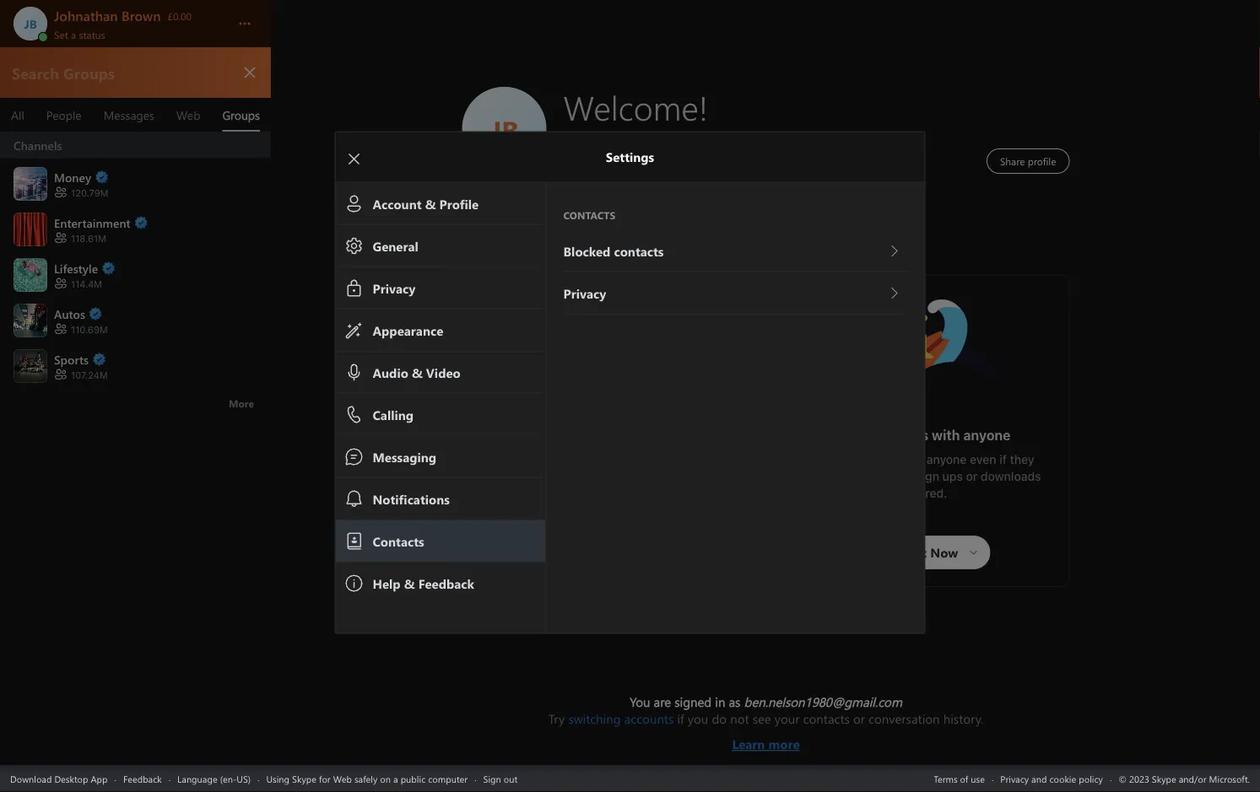 Task type: describe. For each thing, give the bounding box(es) containing it.
118.61m
[[71, 233, 106, 244]]

invite
[[867, 453, 897, 467]]

easy
[[834, 428, 865, 444]]

1 horizontal spatial and
[[1032, 773, 1047, 786]]

2 horizontal spatial with
[[932, 428, 961, 444]]

up
[[518, 461, 532, 475]]

even
[[970, 453, 997, 467]]

you
[[630, 694, 651, 711]]

desktop
[[54, 773, 88, 786]]

if inside share the invite with anyone even if they aren't on skype. no sign ups or downloads required.
[[1000, 453, 1007, 467]]

a inside button
[[71, 27, 76, 41]]

set a status button
[[54, 24, 221, 41]]

(en-
[[220, 773, 237, 786]]

out
[[504, 773, 518, 786]]

public
[[401, 773, 426, 786]]

no
[[898, 470, 913, 484]]

share
[[810, 453, 842, 467]]

see
[[753, 711, 772, 728]]

app
[[91, 773, 108, 786]]

you are signed in as
[[630, 694, 744, 711]]

with inside stay up to date with the latest features and updates in skype. don't miss a thing!
[[578, 461, 601, 475]]

meetings
[[868, 428, 929, 444]]

mansurfer
[[872, 292, 932, 310]]

history.
[[944, 711, 984, 728]]

do
[[712, 711, 727, 728]]

0 vertical spatial in
[[623, 436, 635, 452]]

safely
[[355, 773, 378, 786]]

use
[[971, 773, 985, 786]]

1 vertical spatial on
[[380, 773, 391, 786]]

sign out link
[[483, 773, 518, 786]]

sign
[[483, 773, 501, 786]]

contacts dialog
[[335, 131, 950, 635]]

stay
[[490, 461, 515, 475]]

switching accounts link
[[569, 711, 674, 728]]

updates
[[506, 478, 552, 492]]

and inside stay up to date with the latest features and updates in skype. don't miss a thing!
[[709, 461, 730, 475]]

more
[[769, 736, 800, 753]]

terms
[[934, 773, 958, 786]]

skype. inside stay up to date with the latest features and updates in skype. don't miss a thing!
[[568, 478, 606, 492]]

privacy and cookie policy link
[[1001, 773, 1104, 786]]

privacy
[[1001, 773, 1029, 786]]

easy meetings with anyone
[[834, 428, 1011, 444]]

are
[[654, 694, 671, 711]]

they
[[1010, 453, 1035, 467]]

if inside try switching accounts if you do not see your contacts or conversation history. learn more
[[678, 711, 685, 728]]

date
[[550, 461, 575, 475]]

using
[[266, 773, 290, 786]]

0 vertical spatial anyone
[[964, 428, 1011, 444]]

terms of use link
[[934, 773, 985, 786]]

using skype for web safely on a public computer link
[[266, 773, 468, 786]]

language
[[177, 773, 218, 786]]

to
[[535, 461, 547, 475]]

language (en-us)
[[177, 773, 251, 786]]

the inside stay up to date with the latest features and updates in skype. don't miss a thing!
[[604, 461, 623, 475]]

channels group
[[0, 133, 271, 419]]

or inside try switching accounts if you do not see your contacts or conversation history. learn more
[[854, 711, 866, 728]]

stay up to date with the latest features and updates in skype. don't miss a thing!
[[490, 461, 733, 492]]

share the invite with anyone even if they aren't on skype. no sign ups or downloads required.
[[803, 453, 1045, 501]]

us)
[[237, 773, 251, 786]]

the inside share the invite with anyone even if they aren't on skype. no sign ups or downloads required.
[[846, 453, 864, 467]]



Task type: locate. For each thing, give the bounding box(es) containing it.
0 horizontal spatial and
[[709, 461, 730, 475]]

you
[[688, 711, 709, 728]]

skype
[[638, 436, 679, 452], [292, 773, 317, 786]]

aren't
[[803, 470, 836, 484]]

or right "contacts"
[[854, 711, 866, 728]]

policy
[[1079, 773, 1104, 786]]

in right new
[[623, 436, 635, 452]]

in inside stay up to date with the latest features and updates in skype. don't miss a thing!
[[555, 478, 565, 492]]

web
[[333, 773, 352, 786]]

learn more link
[[549, 728, 984, 753]]

feedback
[[123, 773, 162, 786]]

try
[[549, 711, 565, 728]]

in down date
[[555, 478, 565, 492]]

1 vertical spatial if
[[678, 711, 685, 728]]

and left cookie
[[1032, 773, 1047, 786]]

download desktop app link
[[10, 773, 108, 786]]

Search Groups text field
[[10, 62, 227, 84]]

with
[[932, 428, 961, 444], [900, 453, 924, 467], [578, 461, 601, 475]]

or
[[966, 470, 978, 484], [854, 711, 866, 728]]

a inside stay up to date with the latest features and updates in skype. don't miss a thing!
[[672, 478, 678, 492]]

1 horizontal spatial with
[[900, 453, 924, 467]]

list item
[[0, 133, 271, 160]]

launch
[[559, 301, 599, 319]]

signed
[[675, 694, 712, 711]]

what's new in skype
[[541, 436, 679, 452]]

features
[[660, 461, 706, 475]]

set
[[54, 27, 68, 41]]

1 vertical spatial anyone
[[927, 453, 967, 467]]

0 horizontal spatial if
[[678, 711, 685, 728]]

downloads
[[981, 470, 1042, 484]]

contacts
[[804, 711, 850, 728]]

0 horizontal spatial on
[[380, 773, 391, 786]]

a right set
[[71, 27, 76, 41]]

0 horizontal spatial the
[[604, 461, 623, 475]]

1 horizontal spatial in
[[623, 436, 635, 452]]

0 vertical spatial if
[[1000, 453, 1007, 467]]

on right the safely
[[380, 773, 391, 786]]

1 vertical spatial skype
[[292, 773, 317, 786]]

0 horizontal spatial skype
[[292, 773, 317, 786]]

1 horizontal spatial skype.
[[856, 470, 894, 484]]

skype. inside share the invite with anyone even if they aren't on skype. no sign ups or downloads required.
[[856, 470, 894, 484]]

1 horizontal spatial skype
[[638, 436, 679, 452]]

if left you
[[678, 711, 685, 728]]

0 horizontal spatial skype.
[[568, 478, 606, 492]]

2 vertical spatial in
[[715, 694, 726, 711]]

the
[[846, 453, 864, 467], [604, 461, 623, 475]]

feedback link
[[123, 773, 162, 786]]

not
[[731, 711, 749, 728]]

for
[[319, 773, 331, 786]]

1 horizontal spatial or
[[966, 470, 978, 484]]

a
[[71, 27, 76, 41], [672, 478, 678, 492], [394, 773, 398, 786]]

learn
[[733, 736, 765, 753]]

download desktop app
[[10, 773, 108, 786]]

skype.
[[856, 470, 894, 484], [568, 478, 606, 492]]

what's
[[541, 436, 588, 452]]

1 vertical spatial a
[[672, 478, 678, 492]]

set a status
[[54, 27, 105, 41]]

1 vertical spatial or
[[854, 711, 866, 728]]

and up thing!
[[709, 461, 730, 475]]

110.69m
[[71, 324, 108, 335]]

as
[[729, 694, 741, 711]]

status
[[79, 27, 105, 41]]

sign out
[[483, 773, 518, 786]]

language (en-us) link
[[177, 773, 251, 786]]

accounts
[[625, 711, 674, 728]]

with up ups
[[932, 428, 961, 444]]

anyone up ups
[[927, 453, 967, 467]]

0 vertical spatial and
[[709, 461, 730, 475]]

2 vertical spatial a
[[394, 773, 398, 786]]

1 horizontal spatial on
[[839, 470, 853, 484]]

1 horizontal spatial the
[[846, 453, 864, 467]]

the down easy
[[846, 453, 864, 467]]

tab list
[[0, 98, 271, 132]]

0 horizontal spatial in
[[555, 478, 565, 492]]

if
[[1000, 453, 1007, 467], [678, 711, 685, 728]]

with right date
[[578, 461, 601, 475]]

anyone up even
[[964, 428, 1011, 444]]

1 horizontal spatial a
[[394, 773, 398, 786]]

120.79m
[[71, 188, 108, 199]]

0 horizontal spatial with
[[578, 461, 601, 475]]

with up no
[[900, 453, 924, 467]]

thing!
[[681, 478, 714, 492]]

on down the share
[[839, 470, 853, 484]]

a down features
[[672, 478, 678, 492]]

anyone
[[964, 428, 1011, 444], [927, 453, 967, 467]]

1 horizontal spatial if
[[1000, 453, 1007, 467]]

0 vertical spatial or
[[966, 470, 978, 484]]

ups
[[943, 470, 963, 484]]

on inside share the invite with anyone even if they aren't on skype. no sign ups or downloads required.
[[839, 470, 853, 484]]

1 vertical spatial and
[[1032, 773, 1047, 786]]

0 horizontal spatial a
[[71, 27, 76, 41]]

skype left for
[[292, 773, 317, 786]]

of
[[961, 773, 969, 786]]

if up downloads
[[1000, 453, 1007, 467]]

0 vertical spatial skype
[[638, 436, 679, 452]]

2 horizontal spatial in
[[715, 694, 726, 711]]

or right ups
[[966, 470, 978, 484]]

download
[[10, 773, 52, 786]]

skype. down invite
[[856, 470, 894, 484]]

107.24m
[[71, 370, 108, 381]]

0 vertical spatial a
[[71, 27, 76, 41]]

try switching accounts if you do not see your contacts or conversation history. learn more
[[549, 711, 984, 753]]

2 horizontal spatial a
[[672, 478, 678, 492]]

anyone inside share the invite with anyone even if they aren't on skype. no sign ups or downloads required.
[[927, 453, 967, 467]]

computer
[[428, 773, 468, 786]]

cookie
[[1050, 773, 1077, 786]]

terms of use
[[934, 773, 985, 786]]

a left public
[[394, 773, 398, 786]]

or inside share the invite with anyone even if they aren't on skype. no sign ups or downloads required.
[[966, 470, 978, 484]]

required.
[[897, 487, 948, 501]]

privacy and cookie policy
[[1001, 773, 1104, 786]]

conversation
[[869, 711, 940, 728]]

skype. down date
[[568, 478, 606, 492]]

your
[[775, 711, 800, 728]]

switching
[[569, 711, 621, 728]]

using skype for web safely on a public computer
[[266, 773, 468, 786]]

miss
[[643, 478, 669, 492]]

on
[[839, 470, 853, 484], [380, 773, 391, 786]]

0 horizontal spatial or
[[854, 711, 866, 728]]

skype up latest
[[638, 436, 679, 452]]

in left as
[[715, 694, 726, 711]]

new
[[591, 436, 620, 452]]

don't
[[609, 478, 640, 492]]

1 vertical spatial in
[[555, 478, 565, 492]]

with inside share the invite with anyone even if they aren't on skype. no sign ups or downloads required.
[[900, 453, 924, 467]]

0 vertical spatial on
[[839, 470, 853, 484]]

latest
[[626, 461, 657, 475]]

and
[[709, 461, 730, 475], [1032, 773, 1047, 786]]

114.4m
[[71, 279, 102, 290]]

sign
[[916, 470, 940, 484]]

the up the don't
[[604, 461, 623, 475]]



Task type: vqa. For each thing, say whether or not it's contained in the screenshot.
Using Skype for Web safely on a public computer
yes



